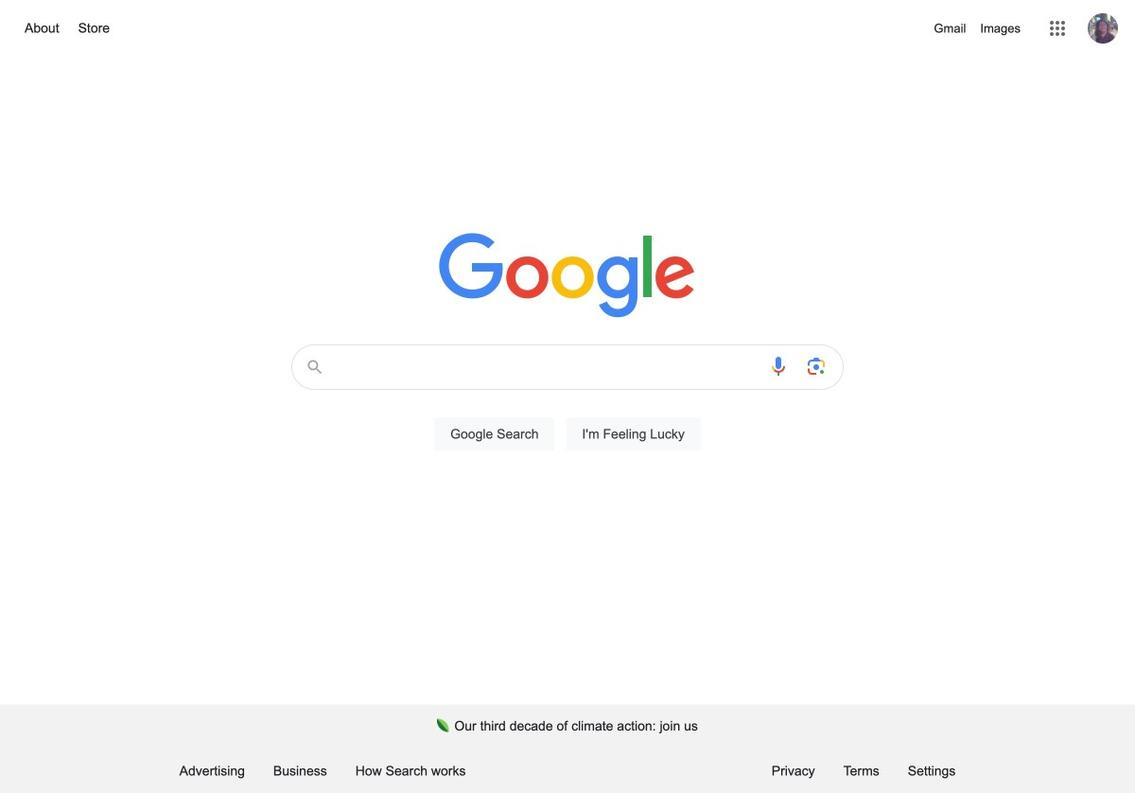 Task type: vqa. For each thing, say whether or not it's contained in the screenshot.
leftmost and
no



Task type: describe. For each thing, give the bounding box(es) containing it.
search by voice image
[[768, 355, 790, 378]]

search by image image
[[806, 355, 828, 378]]



Task type: locate. For each thing, give the bounding box(es) containing it.
google image
[[439, 233, 697, 320]]

None search field
[[19, 339, 1117, 473]]



